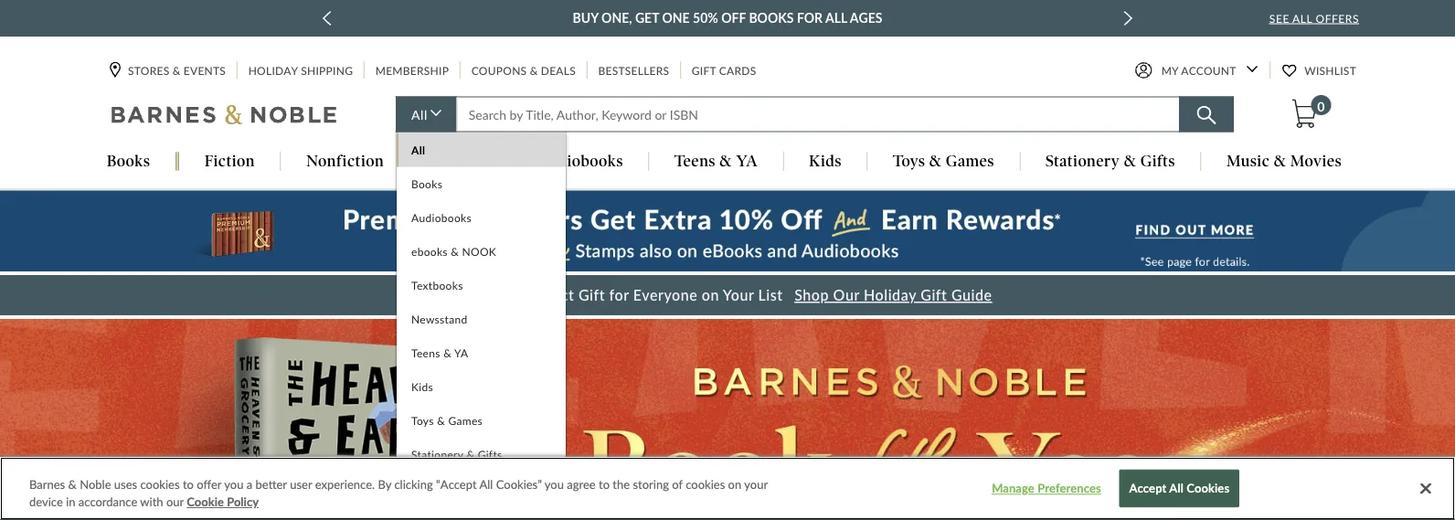 Task type: vqa. For each thing, say whether or not it's contained in the screenshot.
fourth check icon
no



Task type: describe. For each thing, give the bounding box(es) containing it.
1 horizontal spatial for
[[797, 10, 823, 26]]

ebooks & nook
[[411, 245, 497, 258]]

2 cookies from the left
[[686, 477, 725, 491]]

holiday shipping link
[[247, 62, 355, 79]]

movies & tv link
[[397, 471, 566, 505]]

policy
[[227, 495, 259, 509]]

previous slide / item image
[[322, 11, 331, 26]]

see
[[1270, 11, 1290, 25]]

music
[[1227, 152, 1270, 170]]

noble
[[80, 477, 111, 491]]

search image
[[1197, 106, 1216, 125]]

events
[[184, 64, 226, 77]]

one
[[662, 10, 690, 26]]

ebooks
[[411, 245, 448, 258]]

music & movies button
[[1201, 152, 1368, 172]]

games for toys & games link
[[448, 414, 483, 427]]

user image
[[1135, 62, 1152, 79]]

all left ebooks
[[411, 144, 425, 157]]

wishlist link
[[1283, 62, 1358, 79]]

& for teens & ya link
[[444, 346, 452, 360]]

0 button
[[1290, 95, 1331, 129]]

get
[[635, 10, 659, 26]]

stationery & gifts link
[[397, 437, 566, 471]]

& for 'teens & ya' button
[[720, 152, 732, 170]]

toys & games button
[[868, 152, 1020, 172]]

stationery & gifts button
[[1020, 152, 1201, 172]]

ages
[[850, 10, 883, 26]]

uses
[[114, 477, 137, 491]]

by
[[378, 477, 391, 491]]

barnes & noble uses cookies to offer you a better user experience. by clicking "accept all cookies" you agree to the storing of cookies on your device in accordance with our
[[29, 477, 768, 509]]

all right see
[[1293, 11, 1313, 25]]

toys & games for toys & games link
[[411, 414, 483, 427]]

kids button
[[784, 152, 867, 172]]

"accept
[[436, 477, 477, 491]]

storing
[[633, 477, 669, 491]]

nook
[[462, 245, 497, 258]]

perfect
[[524, 286, 574, 304]]

movies & tv
[[411, 482, 477, 495]]

accept
[[1129, 481, 1167, 496]]

tv
[[462, 482, 477, 495]]

main content containing find the perfect gift for everyone on your list
[[0, 190, 1455, 520]]

shop
[[795, 286, 829, 304]]

teens for teens & ya link
[[411, 346, 440, 360]]

better
[[256, 477, 287, 491]]

& for toys & games button
[[930, 152, 942, 170]]

accept all cookies button
[[1119, 470, 1240, 508]]

1 to from the left
[[183, 477, 194, 491]]

2 horizontal spatial gift
[[921, 286, 947, 304]]

the inside barnes & noble uses cookies to offer you a better user experience. by clicking "accept all cookies" you agree to the storing of cookies on your device in accordance with our
[[613, 477, 630, 491]]

accordance
[[78, 495, 137, 509]]

ebooks button
[[410, 152, 512, 172]]

audiobooks for audiobooks button
[[538, 152, 623, 170]]

newsstand
[[411, 313, 468, 326]]

2 to from the left
[[599, 477, 610, 491]]

& for toys & games link
[[437, 414, 445, 427]]

1 vertical spatial all link
[[397, 133, 566, 167]]

of
[[672, 477, 683, 491]]

everyone
[[633, 286, 698, 304]]

games for toys & games button
[[946, 152, 995, 170]]

50%
[[693, 10, 718, 26]]

ya for 'teens & ya' button
[[736, 152, 758, 170]]

fiction button
[[179, 152, 280, 172]]

all down membership
[[411, 106, 428, 122]]

ebooks & nook link
[[397, 234, 566, 268]]

cookie policy link
[[187, 493, 259, 511]]

coupons
[[471, 64, 527, 77]]

& for stationery & gifts link
[[467, 448, 475, 461]]

guide
[[952, 286, 992, 304]]

our
[[833, 286, 860, 304]]

bestsellers
[[598, 64, 669, 77]]

premium members get extra 10% off and earn rewards! new stamps also on ebooks and audiobooks.  find out more image
[[0, 191, 1455, 272]]

all inside barnes & noble uses cookies to offer you a better user experience. by clicking "accept all cookies" you agree to the storing of cookies on your device in accordance with our
[[479, 477, 493, 491]]

manage preferences button
[[990, 471, 1104, 507]]

all inside button
[[1170, 481, 1184, 496]]

user
[[290, 477, 312, 491]]

buy one, get one 50% off books for all ages
[[573, 10, 883, 26]]

see all offers
[[1270, 11, 1359, 25]]

toys for toys & games link
[[411, 414, 434, 427]]

all left ages at the right top of the page
[[825, 10, 847, 26]]

stores & events link
[[110, 62, 228, 79]]

newsstand link
[[397, 302, 566, 336]]

stationery & gifts for stationery & gifts link
[[411, 448, 502, 461]]

textbooks link
[[397, 268, 566, 302]]

1 horizontal spatial gift
[[692, 64, 716, 77]]

nonfiction
[[306, 152, 384, 170]]

0 horizontal spatial gift
[[579, 286, 605, 304]]

fiction
[[205, 152, 255, 170]]

bestsellers link
[[596, 62, 671, 79]]

1 horizontal spatial holiday
[[864, 286, 917, 304]]

manage
[[992, 481, 1035, 496]]

buy
[[573, 10, 598, 26]]

my
[[1162, 64, 1179, 77]]

movies inside "music & movies" button
[[1291, 152, 1342, 170]]

on inside barnes & noble uses cookies to offer you a better user experience. by clicking "accept all cookies" you agree to the storing of cookies on your device in accordance with our
[[728, 477, 742, 491]]

a
[[247, 477, 252, 491]]



Task type: locate. For each thing, give the bounding box(es) containing it.
teens & ya up premium members get extra 10% off and earn rewards! new stamps also on ebooks and audiobooks.  find out more image
[[674, 152, 758, 170]]

1 horizontal spatial stationery & gifts
[[1046, 152, 1176, 170]]

ya inside teens & ya link
[[454, 346, 468, 360]]

1 horizontal spatial on
[[728, 477, 742, 491]]

agree
[[567, 477, 596, 491]]

0 horizontal spatial cookies
[[140, 477, 180, 491]]

teens & ya link
[[397, 336, 566, 370]]

0 vertical spatial stationery & gifts
[[1046, 152, 1176, 170]]

1 horizontal spatial stationery
[[1046, 152, 1120, 170]]

teens for 'teens & ya' button
[[674, 152, 716, 170]]

gift left cards
[[692, 64, 716, 77]]

1 horizontal spatial teens & ya
[[674, 152, 758, 170]]

books link
[[397, 167, 566, 201]]

device
[[29, 495, 63, 509]]

1 horizontal spatial to
[[599, 477, 610, 491]]

coupons & deals link
[[470, 62, 578, 79]]

experience.
[[315, 477, 375, 491]]

0 vertical spatial on
[[702, 286, 719, 304]]

holiday right our
[[864, 286, 917, 304]]

books inside books button
[[107, 152, 150, 170]]

0 horizontal spatial stationery
[[411, 448, 463, 461]]

0 horizontal spatial the
[[497, 286, 520, 304]]

0 vertical spatial toys & games
[[893, 152, 995, 170]]

to left offer on the left of the page
[[183, 477, 194, 491]]

teens up premium members get extra 10% off and earn rewards! new stamps also on ebooks and audiobooks.  find out more image
[[674, 152, 716, 170]]

ya up kids link
[[454, 346, 468, 360]]

0 vertical spatial books
[[749, 10, 794, 26]]

Search by Title, Author, Keyword or ISBN text field
[[457, 96, 1180, 132]]

kids up toys & games link
[[411, 380, 433, 394]]

gift cards link
[[690, 62, 758, 79]]

logo image
[[112, 104, 338, 129]]

books for books button
[[107, 152, 150, 170]]

toys right kids button
[[893, 152, 925, 170]]

privacy alert dialog
[[0, 457, 1455, 520]]

toys for toys & games button
[[893, 152, 925, 170]]

0 vertical spatial audiobooks
[[538, 152, 623, 170]]

on
[[702, 286, 719, 304], [728, 477, 742, 491]]

the left the storing
[[613, 477, 630, 491]]

kids link
[[397, 370, 566, 404]]

for
[[797, 10, 823, 26], [609, 286, 629, 304]]

teens & ya for 'teens & ya' button
[[674, 152, 758, 170]]

wishlist
[[1305, 64, 1357, 77]]

the right find
[[497, 286, 520, 304]]

toys
[[893, 152, 925, 170], [411, 414, 434, 427]]

kids for kids link
[[411, 380, 433, 394]]

1 horizontal spatial audiobooks
[[538, 152, 623, 170]]

gifts
[[1141, 152, 1176, 170], [478, 448, 502, 461]]

0 horizontal spatial for
[[609, 286, 629, 304]]

next slide / item image
[[1124, 11, 1133, 26]]

cards
[[719, 64, 756, 77]]

1 vertical spatial kids
[[411, 380, 433, 394]]

1 vertical spatial the
[[613, 477, 630, 491]]

membership link
[[374, 62, 451, 79]]

stores & events
[[128, 64, 226, 77]]

gift left guide
[[921, 286, 947, 304]]

audiobooks for audiobooks link
[[411, 211, 472, 224]]

0 horizontal spatial kids
[[411, 380, 433, 394]]

1 vertical spatial stationery & gifts
[[411, 448, 502, 461]]

1 vertical spatial gifts
[[478, 448, 502, 461]]

books inside buy one, get one 50% off books for all ages link
[[749, 10, 794, 26]]

1 vertical spatial audiobooks
[[411, 211, 472, 224]]

0 vertical spatial all link
[[396, 96, 457, 132]]

cookie
[[187, 495, 224, 509]]

toys & games inside button
[[893, 152, 995, 170]]

teens down "newsstand"
[[411, 346, 440, 360]]

my account
[[1162, 64, 1237, 77]]

teens & ya
[[674, 152, 758, 170], [411, 346, 468, 360]]

movies down cart image
[[1291, 152, 1342, 170]]

kids inside button
[[809, 152, 842, 170]]

account
[[1181, 64, 1237, 77]]

cookies"
[[496, 477, 542, 491]]

gift
[[692, 64, 716, 77], [579, 286, 605, 304], [921, 286, 947, 304]]

one,
[[602, 10, 632, 26]]

1 vertical spatial holiday
[[864, 286, 917, 304]]

ya
[[736, 152, 758, 170], [454, 346, 468, 360]]

1 vertical spatial games
[[448, 414, 483, 427]]

you left agree
[[545, 477, 564, 491]]

gifts for stationery & gifts link
[[478, 448, 502, 461]]

ya for teens & ya link
[[454, 346, 468, 360]]

you
[[224, 477, 244, 491], [545, 477, 564, 491]]

gift cards
[[692, 64, 756, 77]]

for left ages at the right top of the page
[[797, 10, 823, 26]]

find
[[463, 286, 493, 304]]

movies left the tv
[[411, 482, 448, 495]]

your
[[744, 477, 768, 491]]

1 horizontal spatial the
[[613, 477, 630, 491]]

0 vertical spatial games
[[946, 152, 995, 170]]

& for ebooks & nook link
[[451, 245, 459, 258]]

all right accept
[[1170, 481, 1184, 496]]

shipping
[[301, 64, 353, 77]]

0 vertical spatial the
[[497, 286, 520, 304]]

1 horizontal spatial toys
[[893, 152, 925, 170]]

all link down membership
[[396, 96, 457, 132]]

barnes
[[29, 477, 65, 491]]

with
[[140, 495, 163, 509]]

clicking
[[394, 477, 433, 491]]

cart image
[[1292, 99, 1317, 128]]

0 vertical spatial teens & ya
[[674, 152, 758, 170]]

movies inside 'movies & tv' link
[[411, 482, 448, 495]]

games inside button
[[946, 152, 995, 170]]

1 you from the left
[[224, 477, 244, 491]]

teens & ya down "newsstand"
[[411, 346, 468, 360]]

stationery for 'stationery & gifts' button
[[1046, 152, 1120, 170]]

1 vertical spatial for
[[609, 286, 629, 304]]

see all offers link
[[1270, 11, 1359, 25]]

main content
[[0, 190, 1455, 520]]

0 horizontal spatial audiobooks
[[411, 211, 472, 224]]

1 horizontal spatial kids
[[809, 152, 842, 170]]

games
[[946, 152, 995, 170], [448, 414, 483, 427]]

textbooks
[[411, 279, 463, 292]]

0 horizontal spatial to
[[183, 477, 194, 491]]

cookie policy
[[187, 495, 259, 509]]

0
[[1317, 98, 1325, 114]]

1 horizontal spatial you
[[545, 477, 564, 491]]

1 cookies from the left
[[140, 477, 180, 491]]

audiobooks button
[[513, 152, 649, 172]]

list
[[758, 286, 783, 304]]

books
[[749, 10, 794, 26], [107, 152, 150, 170], [411, 177, 443, 191]]

you left a at the bottom left of page
[[224, 477, 244, 491]]

0 vertical spatial movies
[[1291, 152, 1342, 170]]

offer
[[197, 477, 221, 491]]

0 vertical spatial holiday
[[248, 64, 298, 77]]

1 horizontal spatial teens
[[674, 152, 716, 170]]

toys & games for toys & games button
[[893, 152, 995, 170]]

cookies up with
[[140, 477, 180, 491]]

0 horizontal spatial teens
[[411, 346, 440, 360]]

None field
[[457, 96, 1180, 132]]

0 vertical spatial stationery
[[1046, 152, 1120, 170]]

gifts inside button
[[1141, 152, 1176, 170]]

the inside main content
[[497, 286, 520, 304]]

1 horizontal spatial toys & games
[[893, 152, 995, 170]]

1 vertical spatial toys
[[411, 414, 434, 427]]

stationery inside button
[[1046, 152, 1120, 170]]

off
[[721, 10, 746, 26]]

2 horizontal spatial books
[[749, 10, 794, 26]]

1 vertical spatial teens
[[411, 346, 440, 360]]

my account button
[[1135, 62, 1258, 79]]

coupons & deals
[[471, 64, 576, 77]]

gifts for 'stationery & gifts' button
[[1141, 152, 1176, 170]]

the
[[497, 286, 520, 304], [613, 477, 630, 491]]

0 vertical spatial for
[[797, 10, 823, 26]]

accept all cookies
[[1129, 481, 1230, 496]]

teens inside button
[[674, 152, 716, 170]]

stationery for stationery & gifts link
[[411, 448, 463, 461]]

0 horizontal spatial teens & ya
[[411, 346, 468, 360]]

0 vertical spatial teens
[[674, 152, 716, 170]]

& for 'stationery & gifts' button
[[1124, 152, 1136, 170]]

0 horizontal spatial ya
[[454, 346, 468, 360]]

books inside books link
[[411, 177, 443, 191]]

0 vertical spatial gifts
[[1141, 152, 1176, 170]]

holiday left shipping
[[248, 64, 298, 77]]

stores
[[128, 64, 170, 77]]

gift right 'perfect'
[[579, 286, 605, 304]]

teens & ya inside button
[[674, 152, 758, 170]]

stationery & gifts
[[1046, 152, 1176, 170], [411, 448, 502, 461]]

1 horizontal spatial games
[[946, 152, 995, 170]]

offers
[[1316, 11, 1359, 25]]

0 horizontal spatial toys
[[411, 414, 434, 427]]

cookies right of
[[686, 477, 725, 491]]

preferences
[[1038, 481, 1101, 496]]

all right the tv
[[479, 477, 493, 491]]

1 vertical spatial ya
[[454, 346, 468, 360]]

0 horizontal spatial stationery & gifts
[[411, 448, 502, 461]]

deals
[[541, 64, 576, 77]]

0 horizontal spatial movies
[[411, 482, 448, 495]]

1 vertical spatial teens & ya
[[411, 346, 468, 360]]

books button
[[81, 152, 176, 172]]

membership
[[375, 64, 449, 77]]

audiobooks link
[[397, 201, 566, 234]]

0 horizontal spatial on
[[702, 286, 719, 304]]

0 horizontal spatial you
[[224, 477, 244, 491]]

1 horizontal spatial ya
[[736, 152, 758, 170]]

0 horizontal spatial toys & games
[[411, 414, 483, 427]]

teens & ya button
[[649, 152, 783, 172]]

1 vertical spatial toys & games
[[411, 414, 483, 427]]

0 horizontal spatial books
[[107, 152, 150, 170]]

1 horizontal spatial gifts
[[1141, 152, 1176, 170]]

ya inside 'teens & ya' button
[[736, 152, 758, 170]]

0 horizontal spatial holiday
[[248, 64, 298, 77]]

to right agree
[[599, 477, 610, 491]]

& for 'movies & tv' link
[[451, 482, 459, 495]]

0 vertical spatial ya
[[736, 152, 758, 170]]

cookies
[[140, 477, 180, 491], [686, 477, 725, 491]]

kids for kids button
[[809, 152, 842, 170]]

1 horizontal spatial cookies
[[686, 477, 725, 491]]

teens & ya for teens & ya link
[[411, 346, 468, 360]]

all link up audiobooks link
[[397, 133, 566, 167]]

0 horizontal spatial gifts
[[478, 448, 502, 461]]

2 vertical spatial books
[[411, 177, 443, 191]]

cookies
[[1187, 481, 1230, 496]]

kids down search by title, author, keyword or isbn text field at top
[[809, 152, 842, 170]]

in
[[66, 495, 75, 509]]

1 horizontal spatial books
[[411, 177, 443, 191]]

0 horizontal spatial games
[[448, 414, 483, 427]]

toys up clicking
[[411, 414, 434, 427]]

buy one, get one 50% off books for all ages link
[[573, 7, 883, 29]]

nonfiction button
[[281, 152, 409, 172]]

1 vertical spatial movies
[[411, 482, 448, 495]]

manage preferences
[[992, 481, 1101, 496]]

stationery & gifts inside button
[[1046, 152, 1176, 170]]

1 horizontal spatial movies
[[1291, 152, 1342, 170]]

gifts up 'movies & tv' link
[[478, 448, 502, 461]]

toys & games
[[893, 152, 995, 170], [411, 414, 483, 427]]

all link
[[396, 96, 457, 132], [397, 133, 566, 167]]

for left the 'everyone'
[[609, 286, 629, 304]]

our
[[166, 495, 184, 509]]

stationery & gifts for 'stationery & gifts' button
[[1046, 152, 1176, 170]]

audiobooks inside button
[[538, 152, 623, 170]]

& inside barnes & noble uses cookies to offer you a better user experience. by clicking "accept all cookies" you agree to the storing of cookies on your device in accordance with our
[[68, 477, 77, 491]]

ya up premium members get extra 10% off and earn rewards! new stamps also on ebooks and audiobooks.  find out more image
[[736, 152, 758, 170]]

0 vertical spatial kids
[[809, 152, 842, 170]]

1 vertical spatial stationery
[[411, 448, 463, 461]]

toys inside button
[[893, 152, 925, 170]]

books for books link
[[411, 177, 443, 191]]

1 vertical spatial on
[[728, 477, 742, 491]]

find the perfect gift for everyone on your list shop our holiday gift guide
[[463, 286, 992, 304]]

down arrow image
[[1247, 65, 1258, 73]]

2 you from the left
[[545, 477, 564, 491]]

1 vertical spatial books
[[107, 152, 150, 170]]

& for 'coupons & deals' link
[[530, 64, 538, 77]]

gifts left music
[[1141, 152, 1176, 170]]

ebooks
[[435, 152, 487, 170]]

& for "music & movies" button
[[1274, 152, 1287, 170]]

all
[[825, 10, 847, 26], [1293, 11, 1313, 25], [411, 106, 428, 122], [411, 144, 425, 157], [479, 477, 493, 491], [1170, 481, 1184, 496]]

0 vertical spatial toys
[[893, 152, 925, 170]]

your
[[723, 286, 754, 304]]



